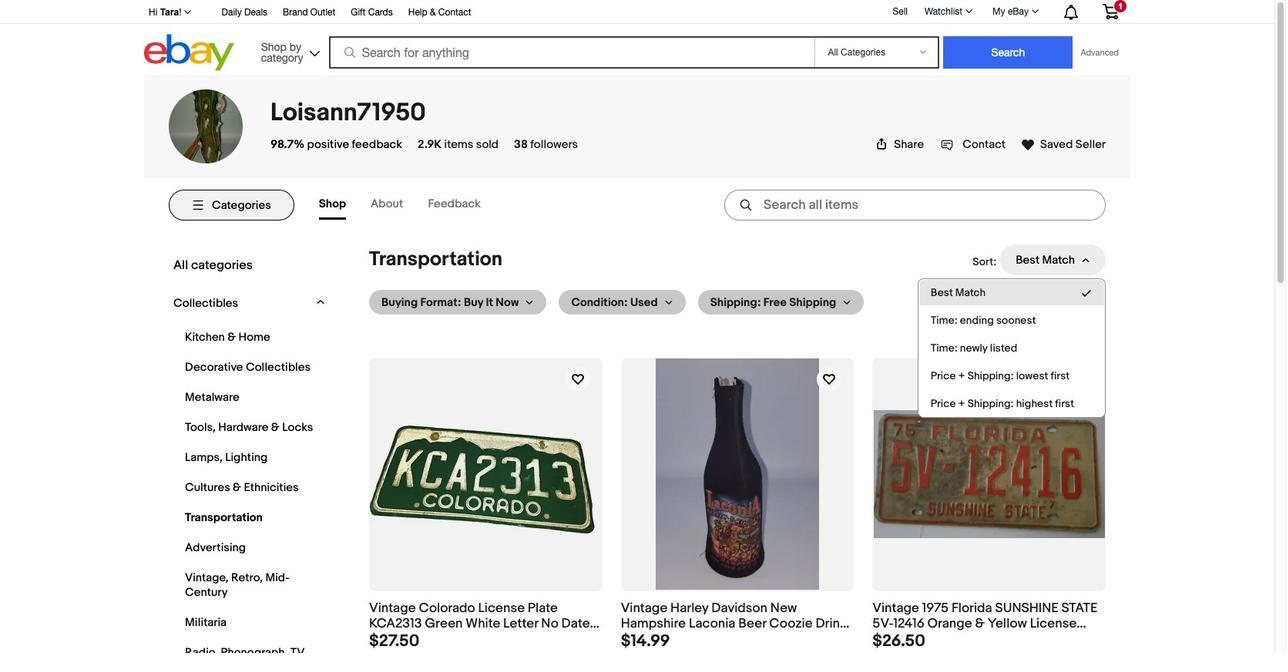 Task type: describe. For each thing, give the bounding box(es) containing it.
loisann71950 link
[[271, 98, 426, 128]]

kitchen & home
[[185, 330, 270, 345]]

all
[[173, 258, 188, 273]]

locks
[[282, 420, 313, 435]]

plate inside vintage 1975 florida sunshine state 5v-12416 orange & yellow license plate
[[873, 633, 903, 648]]

vintage harley davidson new hampshire laconia beer coozie drink cooler button
[[621, 600, 855, 648]]

first for price + shipping: highest first
[[1056, 397, 1075, 410]]

1 link
[[1094, 0, 1129, 22]]

price + shipping: highest first
[[931, 397, 1075, 410]]

about
[[371, 197, 403, 211]]

hi tara !
[[149, 7, 182, 18]]

vintage for $26.50
[[873, 600, 920, 616]]

watchlist
[[925, 6, 963, 17]]

state
[[1062, 600, 1098, 616]]

vintage colorado license plate kca2313 green white letter no date antique car : quick view image
[[370, 412, 602, 537]]

buying
[[382, 295, 418, 310]]

car
[[420, 632, 441, 648]]

tools, hardware & locks link
[[181, 416, 321, 439]]

categories button
[[169, 190, 294, 221]]

my
[[993, 6, 1006, 17]]

sell link
[[886, 6, 915, 17]]

38 followers
[[514, 137, 579, 152]]

help & contact
[[408, 7, 472, 18]]

best match for "best match" dropdown button
[[1016, 253, 1076, 267]]

harley
[[671, 600, 709, 616]]

advanced link
[[1074, 37, 1127, 68]]

used
[[631, 295, 658, 310]]

$26.50
[[873, 632, 926, 652]]

match for "best match" dropdown button
[[1043, 253, 1076, 267]]

decorative collectibles link
[[181, 356, 321, 379]]

lowest
[[1017, 369, 1049, 382]]

my ebay link
[[985, 2, 1046, 21]]

match for menu containing best match
[[956, 286, 986, 299]]

mid-
[[266, 571, 290, 585]]

it
[[486, 295, 494, 310]]

advertising link
[[181, 537, 321, 559]]

no
[[542, 616, 559, 632]]

tab list containing shop
[[319, 190, 506, 220]]

saved seller
[[1041, 137, 1107, 152]]

saved seller button
[[1022, 134, 1107, 152]]

vintage 1975 florida sunshine state 5v-12416 orange & yellow license plate
[[873, 600, 1098, 648]]

time: for time: newly listed
[[931, 342, 958, 355]]

shop by category banner
[[140, 0, 1131, 75]]

decorative
[[185, 360, 243, 375]]

none submit inside shop by category banner
[[944, 36, 1074, 69]]

vintage harley davidson new hampshire laconia beer coozie drink cooler : quick view image
[[656, 359, 820, 590]]

positive
[[307, 137, 349, 152]]

first for price + shipping: lowest first
[[1051, 369, 1070, 382]]

help & contact link
[[408, 5, 472, 22]]

feedback
[[352, 137, 403, 152]]

antique
[[369, 632, 417, 648]]

laconia
[[689, 616, 736, 632]]

kitchen & home link
[[181, 326, 321, 349]]

shipping: free shipping button
[[698, 290, 865, 315]]

cards
[[368, 7, 393, 18]]

& for contact
[[430, 7, 436, 18]]

Search for anything text field
[[331, 38, 812, 67]]

green
[[425, 616, 463, 632]]

condition: used
[[572, 295, 658, 310]]

time: for time: ending soonest
[[931, 314, 958, 327]]

tara
[[160, 7, 179, 18]]

highest
[[1017, 397, 1053, 410]]

loisann71950
[[271, 98, 426, 128]]

free
[[764, 295, 787, 310]]

buy
[[464, 295, 484, 310]]

Search all items field
[[725, 190, 1107, 221]]

price for price + shipping: highest first
[[931, 397, 956, 410]]

1
[[1119, 2, 1124, 11]]

watchlist link
[[917, 2, 980, 21]]

0 horizontal spatial best
[[931, 286, 954, 299]]

gift cards
[[351, 7, 393, 18]]

white
[[466, 616, 501, 632]]

ebay
[[1008, 6, 1029, 17]]

$27.50
[[369, 632, 420, 652]]

categories
[[191, 258, 253, 273]]

my ebay
[[993, 6, 1029, 17]]

shipping
[[790, 295, 837, 310]]

seller
[[1076, 137, 1107, 152]]

1 horizontal spatial contact
[[963, 137, 1006, 152]]

shop for shop
[[319, 197, 346, 211]]

time: newly listed
[[931, 342, 1018, 355]]

brand outlet
[[283, 7, 336, 18]]

cooler
[[621, 633, 663, 648]]

collectibles link
[[170, 292, 310, 315]]

best match button
[[1001, 244, 1107, 275]]

beer
[[739, 616, 767, 632]]

contact inside account navigation
[[439, 7, 472, 18]]

ethnicities
[[244, 480, 299, 495]]

kca2313
[[369, 616, 422, 632]]

2.9k
[[418, 137, 442, 152]]

all categories
[[173, 258, 253, 273]]

!
[[179, 7, 182, 18]]

vintage for $27.50
[[369, 600, 416, 616]]

brand
[[283, 7, 308, 18]]



Task type: vqa. For each thing, say whether or not it's contained in the screenshot.


Task type: locate. For each thing, give the bounding box(es) containing it.
best
[[1016, 253, 1040, 267], [931, 286, 954, 299]]

1 + from the top
[[959, 369, 966, 382]]

1 vertical spatial match
[[956, 286, 986, 299]]

hi
[[149, 7, 158, 18]]

license down state
[[1031, 616, 1077, 632]]

vintage, retro, mid- century link
[[181, 567, 321, 604]]

& right cultures
[[233, 480, 241, 495]]

vintage inside vintage harley davidson new hampshire laconia beer coozie drink cooler
[[621, 600, 668, 616]]

1 vertical spatial shop
[[319, 197, 346, 211]]

items
[[445, 137, 474, 152]]

0 vertical spatial plate
[[528, 600, 558, 616]]

0 vertical spatial best match
[[1016, 253, 1076, 267]]

2 horizontal spatial vintage
[[873, 600, 920, 616]]

vintage colorado license plate kca2313 green white letter no date antique car button
[[369, 600, 603, 648]]

price down the price + shipping: lowest first on the bottom right of the page
[[931, 397, 956, 410]]

0 vertical spatial first
[[1051, 369, 1070, 382]]

1 vertical spatial collectibles
[[246, 360, 311, 375]]

0 vertical spatial shop
[[261, 40, 287, 53]]

cultures & ethnicities link
[[181, 477, 321, 499]]

& right help
[[430, 7, 436, 18]]

best up time: ending soonest
[[931, 286, 954, 299]]

shipping: inside shipping: free shipping dropdown button
[[711, 295, 761, 310]]

contact
[[439, 7, 472, 18], [963, 137, 1006, 152]]

collectibles up kitchen
[[173, 296, 238, 311]]

vintage up '5v-'
[[873, 600, 920, 616]]

letter
[[504, 616, 539, 632]]

century
[[185, 585, 228, 600]]

+ for price + shipping: highest first
[[959, 397, 966, 410]]

1 vintage from the left
[[369, 600, 416, 616]]

category
[[261, 51, 303, 64]]

militaria
[[185, 615, 227, 630]]

& down florida
[[976, 616, 985, 632]]

& left home
[[228, 330, 236, 345]]

collectibles down home
[[246, 360, 311, 375]]

now
[[496, 295, 519, 310]]

1 vertical spatial plate
[[873, 633, 903, 648]]

+ for price + shipping: lowest first
[[959, 369, 966, 382]]

0 horizontal spatial collectibles
[[173, 296, 238, 311]]

3 vintage from the left
[[873, 600, 920, 616]]

price down time: newly listed on the right of the page
[[931, 369, 956, 382]]

license inside vintage 1975 florida sunshine state 5v-12416 orange & yellow license plate
[[1031, 616, 1077, 632]]

feedback
[[428, 197, 481, 211]]

tab list
[[319, 190, 506, 220]]

transportation up advertising
[[185, 510, 263, 525]]

vintage for $14.99
[[621, 600, 668, 616]]

vintage 1975 florida sunshine state 5v-12416 orange & yellow license plate button
[[873, 600, 1107, 648]]

license up white
[[478, 600, 525, 616]]

buying format: buy it now button
[[369, 290, 547, 315]]

best match up ending
[[931, 286, 986, 299]]

1 horizontal spatial vintage
[[621, 600, 668, 616]]

1 horizontal spatial match
[[1043, 253, 1076, 267]]

menu
[[919, 279, 1106, 417]]

1 vertical spatial time:
[[931, 342, 958, 355]]

& inside help & contact link
[[430, 7, 436, 18]]

outlet
[[311, 7, 336, 18]]

shop left about
[[319, 197, 346, 211]]

brand outlet link
[[283, 5, 336, 22]]

plate up no
[[528, 600, 558, 616]]

1 horizontal spatial shop
[[319, 197, 346, 211]]

1 time: from the top
[[931, 314, 958, 327]]

kitchen
[[185, 330, 225, 345]]

ending
[[961, 314, 995, 327]]

vintage inside vintage 1975 florida sunshine state 5v-12416 orange & yellow license plate
[[873, 600, 920, 616]]

transportation up format:
[[369, 248, 503, 271]]

best match
[[1016, 253, 1076, 267], [931, 286, 986, 299]]

best inside "best match" dropdown button
[[1016, 253, 1040, 267]]

match inside menu
[[956, 286, 986, 299]]

1 vertical spatial first
[[1056, 397, 1075, 410]]

price for price + shipping: lowest first
[[931, 369, 956, 382]]

& for home
[[228, 330, 236, 345]]

shop by category
[[261, 40, 303, 64]]

0 horizontal spatial match
[[956, 286, 986, 299]]

& left locks
[[271, 420, 280, 435]]

help
[[408, 7, 428, 18]]

1 horizontal spatial collectibles
[[246, 360, 311, 375]]

vintage up hampshire
[[621, 600, 668, 616]]

1 horizontal spatial best
[[1016, 253, 1040, 267]]

0 vertical spatial transportation
[[369, 248, 503, 271]]

2 price from the top
[[931, 397, 956, 410]]

metalware
[[185, 390, 240, 405]]

0 vertical spatial license
[[478, 600, 525, 616]]

2 vertical spatial shipping:
[[968, 397, 1014, 410]]

contact link
[[942, 137, 1006, 152]]

gift cards link
[[351, 5, 393, 22]]

& inside tools, hardware & locks link
[[271, 420, 280, 435]]

first right highest
[[1056, 397, 1075, 410]]

vintage inside vintage colorado license plate kca2313 green white letter no date antique car
[[369, 600, 416, 616]]

0 vertical spatial collectibles
[[173, 296, 238, 311]]

0 vertical spatial +
[[959, 369, 966, 382]]

davidson
[[712, 600, 768, 616]]

hardware
[[218, 420, 269, 435]]

1 horizontal spatial plate
[[873, 633, 903, 648]]

vintage
[[369, 600, 416, 616], [621, 600, 668, 616], [873, 600, 920, 616]]

shipping: up price + shipping: highest first
[[968, 369, 1014, 382]]

followers
[[531, 137, 579, 152]]

price + shipping: lowest first
[[931, 369, 1070, 382]]

best match inside dropdown button
[[1016, 253, 1076, 267]]

None submit
[[944, 36, 1074, 69]]

sunshine
[[996, 600, 1059, 616]]

2 time: from the top
[[931, 342, 958, 355]]

&
[[430, 7, 436, 18], [228, 330, 236, 345], [271, 420, 280, 435], [233, 480, 241, 495], [976, 616, 985, 632]]

shipping: down the price + shipping: lowest first on the bottom right of the page
[[968, 397, 1014, 410]]

condition: used button
[[559, 290, 686, 315]]

militaria link
[[181, 611, 321, 634]]

0 vertical spatial shipping:
[[711, 295, 761, 310]]

best match for menu containing best match
[[931, 286, 986, 299]]

price
[[931, 369, 956, 382], [931, 397, 956, 410]]

0 horizontal spatial transportation
[[185, 510, 263, 525]]

0 vertical spatial time:
[[931, 314, 958, 327]]

+ down the price + shipping: lowest first on the bottom right of the page
[[959, 397, 966, 410]]

vintage harley davidson new hampshire laconia beer coozie drink cooler
[[621, 600, 847, 648]]

1 horizontal spatial license
[[1031, 616, 1077, 632]]

plate down '5v-'
[[873, 633, 903, 648]]

0 horizontal spatial vintage
[[369, 600, 416, 616]]

match inside dropdown button
[[1043, 253, 1076, 267]]

0 horizontal spatial license
[[478, 600, 525, 616]]

1 vertical spatial +
[[959, 397, 966, 410]]

shop by category button
[[254, 34, 324, 67]]

& for ethnicities
[[233, 480, 241, 495]]

cultures & ethnicities
[[185, 480, 299, 495]]

share
[[895, 137, 925, 152]]

5v-
[[873, 616, 894, 632]]

vintage,
[[185, 571, 229, 585]]

date
[[562, 616, 590, 632]]

1 vertical spatial best
[[931, 286, 954, 299]]

+ down newly
[[959, 369, 966, 382]]

by
[[290, 40, 302, 53]]

& inside kitchen & home link
[[228, 330, 236, 345]]

98.7%
[[271, 137, 305, 152]]

all categories link
[[170, 254, 325, 277]]

1 vertical spatial transportation
[[185, 510, 263, 525]]

1 vertical spatial license
[[1031, 616, 1077, 632]]

2 vintage from the left
[[621, 600, 668, 616]]

vintage up kca2313
[[369, 600, 416, 616]]

$14.99
[[621, 632, 671, 652]]

metalware link
[[181, 386, 321, 409]]

38
[[514, 137, 528, 152]]

daily
[[222, 7, 242, 18]]

transportation tab panel
[[169, 232, 1107, 653]]

menu containing best match
[[919, 279, 1106, 417]]

0 vertical spatial best
[[1016, 253, 1040, 267]]

1 vertical spatial best match
[[931, 286, 986, 299]]

1 vertical spatial shipping:
[[968, 369, 1014, 382]]

tools,
[[185, 420, 216, 435]]

saved
[[1041, 137, 1074, 152]]

best match inside menu
[[931, 286, 986, 299]]

account navigation
[[140, 0, 1131, 24]]

drink
[[816, 616, 847, 632]]

collectibles
[[173, 296, 238, 311], [246, 360, 311, 375]]

time:
[[931, 314, 958, 327], [931, 342, 958, 355]]

vintage 1975 florida sunshine state 5v-12416 orange & yellow license plate : quick view image
[[874, 410, 1105, 538]]

colorado
[[419, 600, 476, 616]]

florida
[[952, 600, 993, 616]]

cultures
[[185, 480, 230, 495]]

hampshire
[[621, 616, 686, 632]]

contact right help
[[439, 7, 472, 18]]

lamps, lighting
[[185, 450, 268, 465]]

deals
[[244, 7, 268, 18]]

daily deals
[[222, 7, 268, 18]]

plate inside vintage colorado license plate kca2313 green white letter no date antique car
[[528, 600, 558, 616]]

shop left by
[[261, 40, 287, 53]]

2.9k items sold
[[418, 137, 499, 152]]

advertising
[[185, 541, 246, 555]]

1 vertical spatial contact
[[963, 137, 1006, 152]]

home
[[239, 330, 270, 345]]

best match right the sort:
[[1016, 253, 1076, 267]]

best right the sort:
[[1016, 253, 1040, 267]]

1 horizontal spatial transportation
[[369, 248, 503, 271]]

contact left saved
[[963, 137, 1006, 152]]

transportation
[[369, 248, 503, 271], [185, 510, 263, 525]]

shop inside the shop by category
[[261, 40, 287, 53]]

shipping: for price + shipping: lowest first
[[968, 369, 1014, 382]]

1975
[[923, 600, 949, 616]]

1 price from the top
[[931, 369, 956, 382]]

0 horizontal spatial plate
[[528, 600, 558, 616]]

match up ending
[[956, 286, 986, 299]]

time: left newly
[[931, 342, 958, 355]]

sold
[[476, 137, 499, 152]]

0 horizontal spatial contact
[[439, 7, 472, 18]]

transportation inside 'link'
[[185, 510, 263, 525]]

categories
[[212, 198, 271, 212]]

2 + from the top
[[959, 397, 966, 410]]

0 horizontal spatial best match
[[931, 286, 986, 299]]

1 vertical spatial price
[[931, 397, 956, 410]]

shop for shop by category
[[261, 40, 287, 53]]

match right the sort:
[[1043, 253, 1076, 267]]

time: left ending
[[931, 314, 958, 327]]

first right lowest
[[1051, 369, 1070, 382]]

menu inside transportation tab panel
[[919, 279, 1106, 417]]

0 vertical spatial match
[[1043, 253, 1076, 267]]

0 vertical spatial contact
[[439, 7, 472, 18]]

1 horizontal spatial best match
[[1016, 253, 1076, 267]]

license
[[478, 600, 525, 616], [1031, 616, 1077, 632]]

license inside vintage colorado license plate kca2313 green white letter no date antique car
[[478, 600, 525, 616]]

0 horizontal spatial shop
[[261, 40, 287, 53]]

0 vertical spatial price
[[931, 369, 956, 382]]

shipping: for price + shipping: highest first
[[968, 397, 1014, 410]]

shipping:
[[711, 295, 761, 310], [968, 369, 1014, 382], [968, 397, 1014, 410]]

soonest
[[997, 314, 1037, 327]]

retro,
[[231, 571, 263, 585]]

share button
[[876, 137, 925, 152]]

& inside cultures & ethnicities link
[[233, 480, 241, 495]]

decorative collectibles
[[185, 360, 311, 375]]

& inside vintage 1975 florida sunshine state 5v-12416 orange & yellow license plate
[[976, 616, 985, 632]]

shipping: left "free"
[[711, 295, 761, 310]]

loisann71950 image
[[169, 89, 243, 163]]

time: ending soonest
[[931, 314, 1037, 327]]

gift
[[351, 7, 366, 18]]



